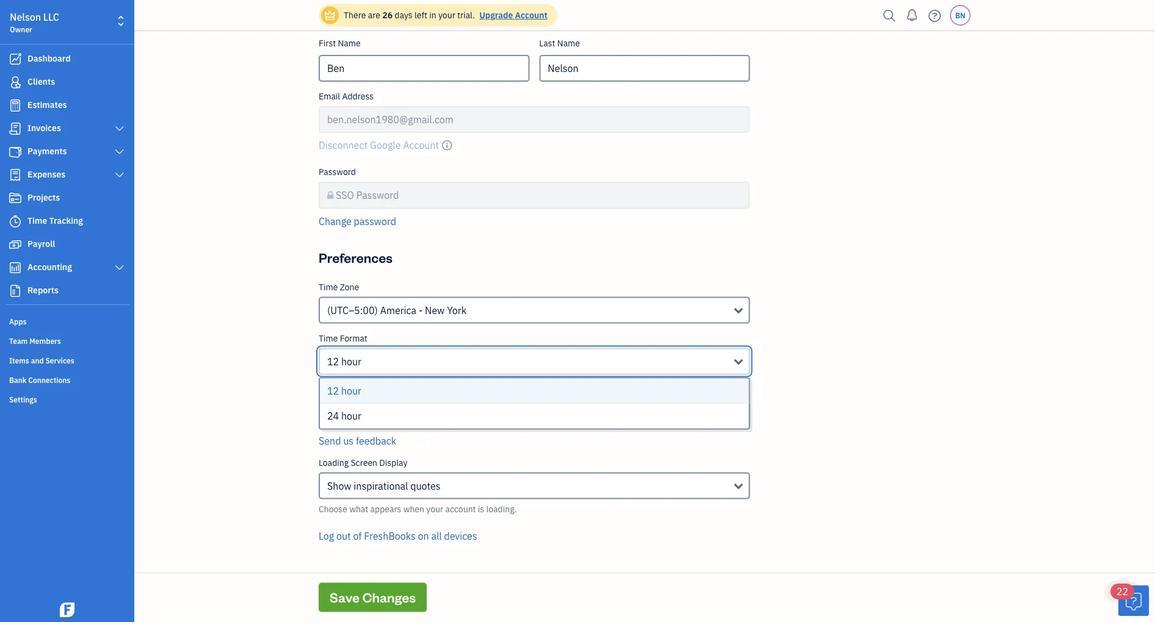 Task type: locate. For each thing, give the bounding box(es) containing it.
2 12 from the top
[[327, 385, 339, 398]]

name right last
[[557, 38, 580, 49]]

chevron large down image up expenses link
[[114, 147, 125, 157]]

hour right 24
[[341, 410, 362, 423]]

expense image
[[8, 169, 23, 181]]

invoices link
[[3, 118, 131, 140]]

your right when
[[426, 504, 443, 515]]

connections
[[28, 376, 70, 385]]

hour inside time format field
[[341, 356, 362, 369]]

clients link
[[3, 71, 131, 93]]

2 vertical spatial time
[[319, 333, 338, 344]]

chevron large down image down estimates link
[[114, 124, 125, 134]]

-
[[419, 304, 423, 317]]

log out of freshbooks on all devices button
[[319, 529, 477, 544]]

dashboard image
[[8, 53, 23, 65]]

bn button
[[950, 5, 971, 26]]

3 chevron large down image from the top
[[114, 170, 125, 180]]

go to help image
[[925, 6, 945, 25]]

12 hour inside time format field
[[327, 356, 362, 369]]

12 hour inside option
[[327, 385, 362, 398]]

chevron large down image down payments link
[[114, 170, 125, 180]]

Email Address email field
[[319, 107, 750, 133]]

projects
[[27, 192, 60, 203]]

list box
[[320, 379, 749, 429]]

1 vertical spatial your
[[426, 504, 443, 515]]

Last Name text field
[[539, 55, 750, 82]]

time inside time tracking link
[[27, 215, 47, 227]]

project image
[[8, 192, 23, 205]]

devices
[[444, 530, 477, 543]]

payments link
[[3, 141, 131, 163]]

upload
[[319, 12, 350, 25]]

beta
[[321, 387, 342, 396]]

in
[[429, 9, 436, 21]]

is
[[478, 504, 484, 515]]

log
[[319, 530, 334, 543]]

payment image
[[8, 146, 23, 158]]

2 hour from the top
[[341, 385, 362, 398]]

1 vertical spatial time
[[319, 282, 338, 293]]

3 hour from the top
[[341, 410, 362, 423]]

bank connections link
[[3, 371, 131, 389]]

days
[[395, 9, 413, 21]]

preferences element
[[314, 282, 755, 559]]

team members link
[[3, 332, 131, 350]]

bank
[[9, 376, 27, 385]]

hour up 24 hour
[[341, 385, 362, 398]]

america
[[380, 304, 417, 317]]

0 horizontal spatial name
[[338, 38, 361, 49]]

change password button
[[319, 214, 396, 229]]

email address
[[319, 91, 374, 102]]

12 for time format field
[[327, 356, 339, 369]]

1 vertical spatial hour
[[341, 385, 362, 398]]

0 vertical spatial hour
[[341, 356, 362, 369]]

payroll
[[27, 238, 55, 250]]

your right in
[[438, 9, 455, 21]]

list box containing 12 hour
[[320, 379, 749, 429]]

settings
[[9, 395, 37, 405]]

services
[[45, 356, 74, 366]]

estimates
[[27, 99, 67, 111]]

2 vertical spatial chevron large down image
[[114, 170, 125, 180]]

dashboard link
[[3, 48, 131, 70]]

language
[[346, 386, 383, 398]]

team
[[9, 336, 28, 346]]

email
[[319, 91, 340, 102]]

expenses
[[27, 169, 65, 180]]

of
[[353, 530, 362, 543]]

1 horizontal spatial name
[[557, 38, 580, 49]]

2 name from the left
[[557, 38, 580, 49]]

time left 'zone'
[[319, 282, 338, 293]]

1 12 from the top
[[327, 356, 339, 369]]

1 horizontal spatial password
[[356, 189, 399, 202]]

22 button
[[1111, 584, 1149, 617]]

hour
[[341, 356, 362, 369], [341, 385, 362, 398], [341, 410, 362, 423]]

12 down time format
[[327, 356, 339, 369]]

12 hour up 24 hour
[[327, 385, 362, 398]]

upload photo
[[319, 12, 378, 25]]

time
[[27, 215, 47, 227], [319, 282, 338, 293], [319, 333, 338, 344]]

12
[[327, 356, 339, 369], [327, 385, 339, 398]]

loading
[[319, 458, 349, 469]]

1 vertical spatial 12
[[327, 385, 339, 398]]

1 chevron large down image from the top
[[114, 124, 125, 134]]

0 vertical spatial 12
[[327, 356, 339, 369]]

2 vertical spatial hour
[[341, 410, 362, 423]]

lock image
[[327, 188, 334, 203]]

password up lock image
[[319, 167, 356, 178]]

send
[[319, 435, 341, 448]]

settings link
[[3, 390, 131, 409]]

info image
[[441, 138, 453, 153]]

12 hour down time format
[[327, 356, 362, 369]]

york
[[447, 304, 467, 317]]

0 vertical spatial chevron large down image
[[114, 124, 125, 134]]

sso password
[[336, 189, 399, 202]]

2 chevron large down image from the top
[[114, 147, 125, 157]]

chevron large down image inside payments link
[[114, 147, 125, 157]]

1 hour from the top
[[341, 356, 362, 369]]

0 vertical spatial 12 hour
[[327, 356, 362, 369]]

time left format
[[319, 333, 338, 344]]

12 inside time format field
[[327, 356, 339, 369]]

12 up 24
[[327, 385, 339, 398]]

trial.
[[457, 9, 475, 21]]

time right timer icon
[[27, 215, 47, 227]]

items
[[9, 356, 29, 366]]

1 vertical spatial chevron large down image
[[114, 147, 125, 157]]

accounting link
[[3, 257, 131, 279]]

clients
[[27, 76, 55, 87]]

12 hour
[[327, 356, 362, 369], [327, 385, 362, 398]]

on
[[418, 530, 429, 543]]

invoice image
[[8, 123, 23, 135]]

1 12 hour from the top
[[327, 356, 362, 369]]

1 vertical spatial 12 hour
[[327, 385, 362, 398]]

apps link
[[3, 312, 131, 330]]

1 name from the left
[[338, 38, 361, 49]]

chevron large down image
[[114, 124, 125, 134], [114, 147, 125, 157], [114, 170, 125, 180]]

0 vertical spatial time
[[27, 215, 47, 227]]

accounting
[[27, 262, 72, 273]]

password up password
[[356, 189, 399, 202]]

name right the first
[[338, 38, 361, 49]]

chevron large down image inside invoices "link"
[[114, 124, 125, 134]]

Loading Screen Display field
[[319, 473, 750, 500]]

hour down format
[[341, 356, 362, 369]]

1 vertical spatial password
[[356, 189, 399, 202]]

hour for "12 hour" option
[[341, 385, 362, 398]]

bank connections
[[9, 376, 70, 385]]

0 vertical spatial password
[[319, 167, 356, 178]]

beta language
[[321, 386, 383, 398]]

2 12 hour from the top
[[327, 385, 362, 398]]

tracking
[[49, 215, 83, 227]]

name for first name
[[338, 38, 361, 49]]

account
[[515, 9, 548, 21]]

Time Zone field
[[319, 297, 750, 324]]

money image
[[8, 239, 23, 251]]

send us feedback link
[[319, 435, 396, 448]]

24 hour
[[327, 410, 362, 423]]

time format
[[319, 333, 367, 344]]

name for last name
[[557, 38, 580, 49]]

12 inside option
[[327, 385, 339, 398]]

save changes
[[330, 590, 416, 607]]

items and services
[[9, 356, 74, 366]]

crown image
[[324, 9, 336, 22]]

new
[[425, 304, 445, 317]]

out
[[337, 530, 351, 543]]

screen
[[351, 458, 377, 469]]



Task type: describe. For each thing, give the bounding box(es) containing it.
photo
[[352, 12, 378, 25]]

items and services link
[[3, 351, 131, 369]]

search image
[[880, 6, 900, 25]]

choose
[[319, 504, 347, 515]]

reports link
[[3, 280, 131, 302]]

account profile element
[[314, 0, 755, 239]]

format
[[340, 333, 367, 344]]

time zone
[[319, 282, 359, 293]]

hour for 24 hour option in the bottom of the page
[[341, 410, 362, 423]]

26
[[382, 9, 393, 21]]

account
[[445, 504, 476, 515]]

0 vertical spatial your
[[438, 9, 455, 21]]

preferences
[[319, 249, 393, 267]]

there are 26 days left in your trial. upgrade account
[[344, 9, 548, 21]]

time tracking link
[[3, 211, 131, 233]]

first
[[319, 38, 336, 49]]

zone
[[340, 282, 359, 293]]

notifications image
[[903, 3, 922, 27]]

chevron large down image
[[114, 263, 125, 273]]

upgrade
[[479, 9, 513, 21]]

time tracking
[[27, 215, 83, 227]]

upgrade account link
[[477, 9, 548, 21]]

us
[[343, 435, 354, 448]]

22
[[1117, 586, 1129, 599]]

send us feedback
[[319, 435, 396, 448]]

when
[[403, 504, 424, 515]]

First Name text field
[[319, 55, 530, 82]]

dashboard
[[27, 53, 71, 64]]

(utc–5:00) america - new york
[[327, 304, 467, 317]]

are
[[368, 9, 380, 21]]

last
[[539, 38, 555, 49]]

inspirational
[[354, 480, 408, 493]]

password
[[354, 215, 396, 228]]

sso
[[336, 189, 354, 202]]

llc
[[43, 11, 59, 24]]

projects link
[[3, 187, 131, 209]]

chevron large down image for expenses
[[114, 170, 125, 180]]

payroll link
[[3, 234, 131, 256]]

12 for list box containing 12 hour
[[327, 385, 339, 398]]

bn
[[956, 10, 966, 20]]

first name
[[319, 38, 361, 49]]

reports
[[27, 285, 59, 296]]

resource center badge image
[[1119, 586, 1149, 617]]

change
[[319, 215, 352, 228]]

12 hour option
[[320, 379, 749, 404]]

timer image
[[8, 216, 23, 228]]

team members
[[9, 336, 61, 346]]

main element
[[0, 0, 165, 623]]

freshbooks image
[[57, 603, 77, 618]]

nelson llc owner
[[10, 11, 59, 34]]

last name
[[539, 38, 580, 49]]

time for (utc–5:00)
[[319, 282, 338, 293]]

what
[[349, 504, 368, 515]]

owner
[[10, 24, 32, 34]]

feedback
[[356, 435, 396, 448]]

invoices
[[27, 122, 61, 134]]

chevron large down image for invoices
[[114, 124, 125, 134]]

your inside preferences element
[[426, 504, 443, 515]]

expenses link
[[3, 164, 131, 186]]

show inspirational quotes
[[327, 480, 441, 493]]

freshbooks
[[364, 530, 416, 543]]

chart image
[[8, 262, 23, 274]]

members
[[29, 336, 61, 346]]

0 horizontal spatial password
[[319, 167, 356, 178]]

report image
[[8, 285, 23, 297]]

apps
[[9, 317, 27, 327]]

left
[[415, 9, 427, 21]]

(utc–5:00)
[[327, 304, 378, 317]]

and
[[31, 356, 44, 366]]

estimates link
[[3, 95, 131, 117]]

Time Format field
[[319, 349, 750, 376]]

save
[[330, 590, 360, 607]]

list box inside preferences element
[[320, 379, 749, 429]]

all
[[431, 530, 442, 543]]

address
[[342, 91, 374, 102]]

24 hour option
[[320, 404, 749, 429]]

estimate image
[[8, 100, 23, 112]]

time for 12 hour
[[319, 333, 338, 344]]

log out of freshbooks on all devices
[[319, 530, 477, 543]]

client image
[[8, 76, 23, 89]]

loading screen display
[[319, 458, 408, 469]]

loading.
[[486, 504, 517, 515]]

change password
[[319, 215, 396, 228]]

quotes
[[410, 480, 441, 493]]

there
[[344, 9, 366, 21]]

nelson
[[10, 11, 41, 24]]

chevron large down image for payments
[[114, 147, 125, 157]]

payments
[[27, 146, 67, 157]]



Task type: vqa. For each thing, say whether or not it's contained in the screenshot.
Last
yes



